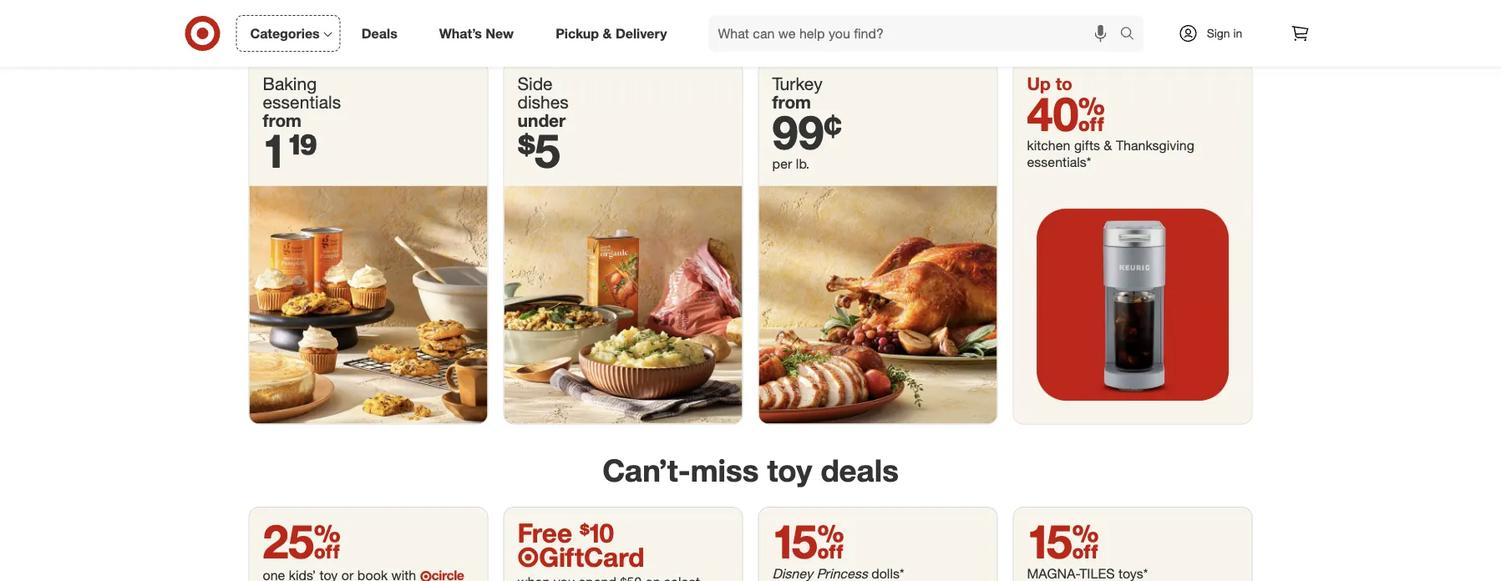 Task type: describe. For each thing, give the bounding box(es) containing it.
deals link
[[347, 15, 418, 52]]

essentials*
[[1027, 155, 1092, 171]]

what's new link
[[425, 15, 535, 52]]

baking
[[263, 73, 317, 95]]

dish up for less image
[[249, 0, 1252, 49]]

per
[[772, 156, 792, 173]]

search
[[1112, 27, 1153, 43]]

can't-miss toy deals
[[603, 452, 899, 489]]

99¢
[[772, 104, 842, 160]]

sign in
[[1207, 26, 1243, 41]]

pickup & delivery
[[556, 25, 667, 41]]

miss
[[691, 452, 759, 489]]

1 15 link from the left
[[759, 508, 997, 582]]

40
[[1027, 85, 1105, 142]]

$5
[[518, 122, 560, 179]]

deals
[[362, 25, 397, 41]]

search button
[[1112, 15, 1153, 55]]

turkey
[[772, 73, 823, 95]]

kitchen
[[1027, 138, 1071, 154]]

side
[[518, 73, 553, 95]]

deals
[[821, 452, 899, 489]]

per lb.
[[772, 156, 810, 173]]

new
[[486, 25, 514, 41]]

from inside baking essentials from
[[263, 110, 302, 132]]

lb.
[[796, 156, 810, 173]]

1 15 from the left
[[772, 513, 844, 570]]

essentials
[[263, 92, 341, 113]]

25 link
[[249, 508, 488, 582]]

$10
[[580, 517, 614, 549]]

0 horizontal spatial &
[[603, 25, 612, 41]]



Task type: vqa. For each thing, say whether or not it's contained in the screenshot.
The This related to Fell apart quickly
no



Task type: locate. For each thing, give the bounding box(es) containing it.
2 15 link from the left
[[1014, 508, 1252, 582]]

1 horizontal spatial 15
[[1027, 513, 1099, 570]]

1 19
[[263, 122, 318, 179]]

thanksgiving
[[1116, 138, 1195, 154]]

pickup
[[556, 25, 599, 41]]

0 horizontal spatial 15 link
[[759, 508, 997, 582]]

2 15 from the left
[[1027, 513, 1099, 570]]

in
[[1234, 26, 1243, 41]]

delivery
[[616, 25, 667, 41]]

0 horizontal spatial 15
[[772, 513, 844, 570]]

¬giftcard
[[518, 542, 645, 574]]

What can we help you find? suggestions appear below search field
[[708, 15, 1124, 52]]

side dishes under
[[518, 73, 569, 132]]

sign
[[1207, 26, 1230, 41]]

up
[[1027, 73, 1051, 95]]

15
[[772, 513, 844, 570], [1027, 513, 1099, 570]]

dishes
[[518, 92, 569, 113]]

to
[[1056, 73, 1073, 95]]

turkey from
[[772, 73, 823, 113]]

1 horizontal spatial &
[[1104, 138, 1112, 154]]

gifts
[[1074, 138, 1100, 154]]

categories
[[250, 25, 320, 41]]

0 vertical spatial &
[[603, 25, 612, 41]]

1
[[263, 122, 287, 179]]

toy
[[767, 452, 812, 489]]

& right pickup
[[603, 25, 612, 41]]

& right gifts
[[1104, 138, 1112, 154]]

& inside kitchen gifts & thanksgiving essentials*
[[1104, 138, 1112, 154]]

1 horizontal spatial 15 link
[[1014, 508, 1252, 582]]

baking essentials from
[[263, 73, 341, 132]]

1 vertical spatial &
[[1104, 138, 1112, 154]]

&
[[603, 25, 612, 41], [1104, 138, 1112, 154]]

kitchen gifts & thanksgiving essentials*
[[1027, 138, 1195, 171]]

can't-
[[603, 452, 691, 489]]

under
[[518, 110, 566, 132]]

what's
[[439, 25, 482, 41]]

free
[[518, 517, 572, 549]]

15 link
[[759, 508, 997, 582], [1014, 508, 1252, 582]]

categories link
[[236, 15, 341, 52]]

0 horizontal spatial from
[[263, 110, 302, 132]]

1 horizontal spatial from
[[772, 92, 811, 113]]

sign in link
[[1164, 15, 1269, 52]]

19
[[287, 122, 318, 179]]

from
[[772, 92, 811, 113], [263, 110, 302, 132]]

from inside 'turkey from'
[[772, 92, 811, 113]]

pickup & delivery link
[[542, 15, 688, 52]]

free $10 ¬giftcard
[[518, 517, 645, 574]]

25
[[263, 513, 341, 570]]

what's new
[[439, 25, 514, 41]]

up to
[[1027, 73, 1073, 95]]



